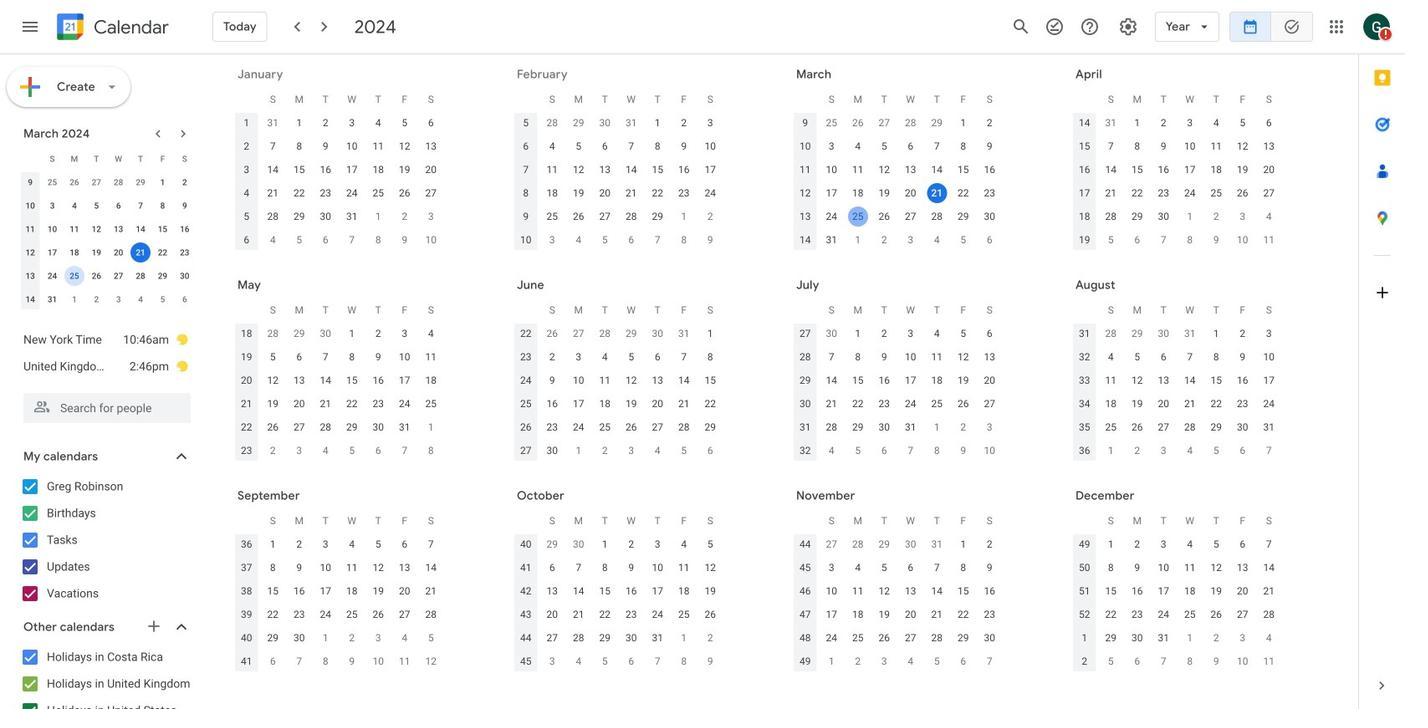 Task type: locate. For each thing, give the bounding box(es) containing it.
october 12 element
[[421, 652, 441, 672]]

row group for august grid
[[1072, 322, 1282, 463]]

1 vertical spatial april 6 element
[[175, 289, 195, 309]]

1 horizontal spatial february 25 element
[[822, 113, 842, 133]]

11 element
[[368, 136, 388, 156], [1206, 136, 1226, 156], [542, 160, 562, 180], [848, 160, 868, 180], [64, 219, 84, 239], [421, 347, 441, 367], [927, 347, 947, 367], [595, 371, 615, 391], [1101, 371, 1121, 391], [342, 558, 362, 578], [674, 558, 694, 578], [1180, 558, 1200, 578], [848, 581, 868, 601]]

29 element inside july "grid"
[[848, 417, 868, 437]]

0 horizontal spatial april 4 element
[[131, 289, 151, 309]]

29 element inside the 'march' "grid"
[[953, 207, 973, 227]]

0 horizontal spatial april 3 element
[[108, 289, 129, 309]]

column header for row group inside the may grid
[[233, 299, 260, 322]]

18 element
[[368, 160, 388, 180], [1206, 160, 1226, 180], [542, 183, 562, 203], [848, 183, 868, 203], [64, 243, 84, 263], [421, 371, 441, 391], [927, 371, 947, 391], [595, 394, 615, 414], [1101, 394, 1121, 414], [342, 581, 362, 601], [674, 581, 694, 601], [1180, 581, 1200, 601], [848, 605, 868, 625]]

october 28 element
[[848, 534, 868, 555]]

1 vertical spatial april 1 element
[[64, 289, 84, 309]]

1 horizontal spatial april 4 element
[[927, 230, 947, 250]]

row group for february grid
[[513, 111, 724, 252]]

row group inside february grid
[[513, 111, 724, 252]]

row group inside january grid
[[233, 111, 444, 252]]

january 11 element
[[1259, 652, 1279, 672]]

26 element inside the may grid
[[263, 417, 283, 437]]

1 vertical spatial february 29 element
[[131, 172, 151, 192]]

row group for october grid
[[513, 533, 724, 673]]

column header for row group inside the "march 2024" grid
[[19, 147, 41, 171]]

0 horizontal spatial february 26 element
[[64, 172, 84, 192]]

column header inside january grid
[[233, 88, 260, 111]]

1 horizontal spatial february 27 element
[[874, 113, 894, 133]]

april 4 element for april 1 element for "march 2024" grid april 3 element
[[131, 289, 151, 309]]

december 31 element
[[263, 113, 283, 133]]

30 element inside the april grid
[[1154, 207, 1174, 227]]

column header inside september grid
[[233, 509, 260, 533]]

10 element
[[342, 136, 362, 156], [700, 136, 720, 156], [1180, 136, 1200, 156], [822, 160, 842, 180], [42, 219, 62, 239], [395, 347, 415, 367], [901, 347, 921, 367], [1259, 347, 1279, 367], [569, 371, 589, 391], [316, 558, 336, 578], [648, 558, 668, 578], [1154, 558, 1174, 578], [822, 581, 842, 601]]

row group for january grid
[[233, 111, 444, 252]]

february 25 element for column header inside "march 2024" grid
[[42, 172, 62, 192]]

0 vertical spatial february 29 element
[[927, 113, 947, 133]]

row group inside the 'march' "grid"
[[792, 111, 1003, 252]]

list item
[[23, 326, 189, 353], [23, 353, 189, 380]]

main drawer image
[[20, 17, 40, 37]]

1 horizontal spatial april 5 element
[[953, 230, 973, 250]]

0 horizontal spatial april 2 element
[[86, 289, 106, 309]]

30 element inside september grid
[[289, 628, 309, 648]]

february grid
[[509, 88, 724, 252]]

21 element up july 5 element
[[674, 394, 694, 414]]

april 3 element for april 1 element for "march 2024" grid
[[108, 289, 129, 309]]

1 horizontal spatial april 1 element
[[848, 230, 868, 250]]

may 10 element
[[1233, 230, 1253, 250]]

17 element
[[342, 160, 362, 180], [700, 160, 720, 180], [1180, 160, 1200, 180], [822, 183, 842, 203], [42, 243, 62, 263], [395, 371, 415, 391], [901, 371, 921, 391], [1259, 371, 1279, 391], [569, 394, 589, 414], [316, 581, 336, 601], [648, 581, 668, 601], [1154, 581, 1174, 601], [822, 605, 842, 625]]

1 vertical spatial february 28 element
[[108, 172, 129, 192]]

23 element
[[316, 183, 336, 203], [674, 183, 694, 203], [980, 183, 1000, 203], [1154, 183, 1174, 203], [175, 243, 195, 263], [368, 394, 388, 414], [874, 394, 894, 414], [1233, 394, 1253, 414], [542, 417, 562, 437], [289, 605, 309, 625], [621, 605, 641, 625], [980, 605, 1000, 625], [1127, 605, 1147, 625]]

august 6 element
[[874, 441, 894, 461]]

row group inside the may grid
[[233, 322, 444, 463]]

september 2 element
[[1127, 441, 1147, 461]]

row group inside the november grid
[[792, 533, 1003, 673]]

february 1 element
[[368, 207, 388, 227]]

january 10 element
[[1233, 652, 1253, 672]]

june 4 element
[[316, 441, 336, 461]]

row group for september grid
[[233, 533, 444, 673]]

column header inside february grid
[[513, 88, 539, 111]]

column header inside the may grid
[[233, 299, 260, 322]]

row group inside the april grid
[[1072, 111, 1282, 252]]

0 horizontal spatial february 25 element
[[42, 172, 62, 192]]

september 30 element
[[569, 534, 589, 555]]

august 1 element
[[927, 417, 947, 437]]

february 28 element
[[901, 113, 921, 133], [108, 172, 129, 192]]

april 6 element for "march 2024" grid
[[175, 289, 195, 309]]

1 horizontal spatial february 29 element
[[927, 113, 947, 133]]

august 2 element
[[953, 417, 973, 437]]

february 26 element
[[848, 113, 868, 133], [64, 172, 84, 192]]

21 element up october 5 element
[[421, 581, 441, 601]]

0 vertical spatial february 25 element
[[822, 113, 842, 133]]

2 element
[[316, 113, 336, 133], [674, 113, 694, 133], [980, 113, 1000, 133], [1154, 113, 1174, 133], [175, 172, 195, 192], [368, 324, 388, 344], [874, 324, 894, 344], [1233, 324, 1253, 344], [542, 347, 562, 367], [289, 534, 309, 555], [621, 534, 641, 555], [980, 534, 1000, 555], [1127, 534, 1147, 555]]

row group inside october grid
[[513, 533, 724, 673]]

None search field
[[0, 386, 207, 423]]

row group for the april grid
[[1072, 111, 1282, 252]]

column header inside december grid
[[1072, 509, 1098, 533]]

june 6 element
[[368, 441, 388, 461]]

december grid
[[1068, 509, 1282, 673]]

19 element
[[395, 160, 415, 180], [1233, 160, 1253, 180], [569, 183, 589, 203], [874, 183, 894, 203], [86, 243, 106, 263], [953, 371, 973, 391], [263, 394, 283, 414], [621, 394, 641, 414], [1127, 394, 1147, 414], [368, 581, 388, 601], [700, 581, 720, 601], [1206, 581, 1226, 601], [874, 605, 894, 625]]

0 vertical spatial april 3 element
[[901, 230, 921, 250]]

november 5 element
[[595, 652, 615, 672]]

row group inside "march 2024" grid
[[19, 171, 196, 311]]

february 27 element for 11 "element" within the "march 2024" grid february 26 element
[[86, 172, 106, 192]]

column header for row group within august grid
[[1072, 299, 1098, 322]]

21 element up september 4 element
[[1180, 394, 1200, 414]]

1 vertical spatial april 3 element
[[108, 289, 129, 309]]

1 horizontal spatial february 26 element
[[848, 113, 868, 133]]

october 6 element
[[263, 652, 283, 672]]

11 element inside the 'march' "grid"
[[848, 160, 868, 180]]

0 vertical spatial february 26 element
[[848, 113, 868, 133]]

column header for row group in january grid
[[233, 88, 260, 111]]

row group inside august grid
[[1072, 322, 1282, 463]]

0 horizontal spatial february 27 element
[[86, 172, 106, 192]]

list
[[7, 320, 204, 386]]

october 1 element
[[316, 628, 336, 648]]

21, today element
[[927, 183, 947, 203], [131, 243, 151, 263]]

1 horizontal spatial april 6 element
[[980, 230, 1000, 250]]

row group for june grid
[[513, 322, 724, 463]]

february 25 element for column header within the the 'march' "grid"
[[822, 113, 842, 133]]

row group for december grid
[[1072, 533, 1282, 673]]

1 horizontal spatial 21, today element
[[927, 183, 947, 203]]

column header for row group within the april grid
[[1072, 88, 1098, 111]]

column header for row group within february grid
[[513, 88, 539, 111]]

26 element inside the 'march' "grid"
[[874, 207, 894, 227]]

august 5 element
[[848, 441, 868, 461]]

21 element
[[263, 183, 283, 203], [621, 183, 641, 203], [1101, 183, 1121, 203], [316, 394, 336, 414], [674, 394, 694, 414], [822, 394, 842, 414], [1180, 394, 1200, 414], [421, 581, 441, 601], [1259, 581, 1279, 601], [569, 605, 589, 625], [927, 605, 947, 625]]

0 vertical spatial 21, today element
[[927, 183, 947, 203]]

april 2 element
[[874, 230, 894, 250], [86, 289, 106, 309]]

column header inside june grid
[[513, 299, 539, 322]]

11 element inside february grid
[[542, 160, 562, 180]]

0 horizontal spatial february 29 element
[[131, 172, 151, 192]]

8 element
[[289, 136, 309, 156], [648, 136, 668, 156], [953, 136, 973, 156], [1127, 136, 1147, 156], [153, 196, 173, 216], [342, 347, 362, 367], [700, 347, 720, 367], [848, 347, 868, 367], [1206, 347, 1226, 367], [263, 558, 283, 578], [595, 558, 615, 578], [953, 558, 973, 578], [1101, 558, 1121, 578]]

other calendars list
[[3, 644, 207, 709]]

column header for row group in september grid
[[233, 509, 260, 533]]

february 29 element for 11 "element" within the "march 2024" grid february 26 element
[[131, 172, 151, 192]]

21 element up "november 4" element
[[569, 605, 589, 625]]

21 element up "may 5" element
[[1101, 183, 1121, 203]]

26 element
[[395, 183, 415, 203], [1233, 183, 1253, 203], [569, 207, 589, 227], [874, 207, 894, 227], [86, 266, 106, 286], [953, 394, 973, 414], [263, 417, 283, 437], [621, 417, 641, 437], [1127, 417, 1147, 437], [368, 605, 388, 625], [700, 605, 720, 625], [1206, 605, 1226, 625], [874, 628, 894, 648]]

0 horizontal spatial april 5 element
[[153, 289, 173, 309]]

july 4 element
[[648, 441, 668, 461]]

1 vertical spatial april 4 element
[[131, 289, 151, 309]]

11 element inside september grid
[[342, 558, 362, 578]]

1 vertical spatial february 26 element
[[64, 172, 84, 192]]

1 vertical spatial 21, today element
[[131, 243, 151, 263]]

january 6 element
[[1127, 652, 1147, 672]]

1 vertical spatial april 5 element
[[153, 289, 173, 309]]

16 element
[[316, 160, 336, 180], [674, 160, 694, 180], [980, 160, 1000, 180], [1154, 160, 1174, 180], [175, 219, 195, 239], [368, 371, 388, 391], [874, 371, 894, 391], [1233, 371, 1253, 391], [542, 394, 562, 414], [289, 581, 309, 601], [621, 581, 641, 601], [980, 581, 1000, 601], [1127, 581, 1147, 601]]

row group for "march 2024" grid
[[19, 171, 196, 311]]

column header for row group within july "grid"
[[792, 299, 818, 322]]

column header inside october grid
[[513, 509, 539, 533]]

october 8 element
[[316, 652, 336, 672]]

april 1 element for the 'march' "grid"
[[848, 230, 868, 250]]

october grid
[[509, 509, 724, 673]]

0 vertical spatial april 4 element
[[927, 230, 947, 250]]

may 8 element
[[1180, 230, 1200, 250]]

column header inside the november grid
[[792, 509, 818, 533]]

1 horizontal spatial april 2 element
[[874, 230, 894, 250]]

april 1 element
[[848, 230, 868, 250], [64, 289, 84, 309]]

0 horizontal spatial february 28 element
[[108, 172, 129, 192]]

row group inside december grid
[[1072, 533, 1282, 673]]

february 5 element
[[289, 230, 309, 250]]

9 element inside the 'march' "grid"
[[980, 136, 1000, 156]]

21 element up february 4 "element"
[[263, 183, 283, 203]]

0 horizontal spatial april 1 element
[[64, 289, 84, 309]]

1 horizontal spatial april 3 element
[[901, 230, 921, 250]]

row group inside june grid
[[513, 322, 724, 463]]

row group inside july "grid"
[[792, 322, 1003, 463]]

april 3 element for the 'march' "grid" april 1 element
[[901, 230, 921, 250]]

29 element
[[289, 207, 309, 227], [648, 207, 668, 227], [953, 207, 973, 227], [1127, 207, 1147, 227], [153, 266, 173, 286], [342, 417, 362, 437], [700, 417, 720, 437], [848, 417, 868, 437], [1206, 417, 1226, 437], [263, 628, 283, 648], [595, 628, 615, 648], [953, 628, 973, 648], [1101, 628, 1121, 648]]

may 2 element
[[1206, 207, 1226, 227]]

0 horizontal spatial april 6 element
[[175, 289, 195, 309]]

october 3 element
[[368, 628, 388, 648]]

march 9 element
[[700, 230, 720, 250]]

july 3 element
[[621, 441, 641, 461]]

column header for row group in the 'march' "grid"
[[792, 88, 818, 111]]

0 vertical spatial april 6 element
[[980, 230, 1000, 250]]

february 29 element for 11 "element" inside the the 'march' "grid"'s february 26 element
[[927, 113, 947, 133]]

1 vertical spatial february 27 element
[[86, 172, 106, 192]]

january 2 element
[[1206, 628, 1226, 648]]

column header inside "march 2024" grid
[[19, 147, 41, 171]]

column header inside july "grid"
[[792, 299, 818, 322]]

december 3 element
[[874, 652, 894, 672]]

0 vertical spatial april 5 element
[[953, 230, 973, 250]]

3 element
[[342, 113, 362, 133], [700, 113, 720, 133], [1180, 113, 1200, 133], [822, 136, 842, 156], [42, 196, 62, 216], [395, 324, 415, 344], [901, 324, 921, 344], [1259, 324, 1279, 344], [569, 347, 589, 367], [316, 534, 336, 555], [648, 534, 668, 555], [1154, 534, 1174, 555], [822, 558, 842, 578]]

may 4 element
[[1259, 207, 1279, 227]]

1 horizontal spatial february 28 element
[[901, 113, 921, 133]]

april 2 element for the 'march' "grid" april 1 element
[[874, 230, 894, 250]]

september 5 element
[[1206, 441, 1226, 461]]

column header
[[233, 88, 260, 111], [513, 88, 539, 111], [792, 88, 818, 111], [1072, 88, 1098, 111], [19, 147, 41, 171], [233, 299, 260, 322], [513, 299, 539, 322], [792, 299, 818, 322], [1072, 299, 1098, 322], [233, 509, 260, 533], [513, 509, 539, 533], [792, 509, 818, 533], [1072, 509, 1098, 533]]

6 element
[[421, 113, 441, 133], [1259, 113, 1279, 133], [595, 136, 615, 156], [901, 136, 921, 156], [108, 196, 129, 216], [980, 324, 1000, 344], [289, 347, 309, 367], [648, 347, 668, 367], [1154, 347, 1174, 367], [395, 534, 415, 555], [1233, 534, 1253, 555], [542, 558, 562, 578], [901, 558, 921, 578]]

column header inside the april grid
[[1072, 88, 1098, 111]]

july 5 element
[[674, 441, 694, 461]]

april 30 element
[[316, 324, 336, 344]]

add other calendars image
[[146, 618, 162, 635]]

0 vertical spatial february 27 element
[[874, 113, 894, 133]]

0 vertical spatial february 28 element
[[901, 113, 921, 133]]

march 7 element
[[648, 230, 668, 250]]

may 30 element
[[648, 324, 668, 344]]

22 element
[[289, 183, 309, 203], [648, 183, 668, 203], [953, 183, 973, 203], [1127, 183, 1147, 203], [153, 243, 173, 263], [342, 394, 362, 414], [700, 394, 720, 414], [848, 394, 868, 414], [1206, 394, 1226, 414], [263, 605, 283, 625], [595, 605, 615, 625], [953, 605, 973, 625], [1101, 605, 1121, 625]]

0 vertical spatial april 2 element
[[874, 230, 894, 250]]

september grid
[[230, 509, 444, 673]]

0 vertical spatial april 1 element
[[848, 230, 868, 250]]

1 list item from the top
[[23, 326, 189, 353]]

column header inside august grid
[[1072, 299, 1098, 322]]

29 element inside "march 2024" grid
[[153, 266, 173, 286]]

january 29 element
[[569, 113, 589, 133]]

row group for the may grid at the left of page
[[233, 322, 444, 463]]

march 4 element
[[569, 230, 589, 250]]

1 vertical spatial february 25 element
[[42, 172, 62, 192]]

calendar element
[[54, 10, 169, 47]]

march 5 element
[[595, 230, 615, 250]]

30 element inside the may grid
[[368, 417, 388, 437]]

april 4 element
[[927, 230, 947, 250], [131, 289, 151, 309]]

february 3 element
[[421, 207, 441, 227]]

row group inside september grid
[[233, 533, 444, 673]]

1 vertical spatial april 2 element
[[86, 289, 106, 309]]

may 27 element
[[569, 324, 589, 344]]

28 element
[[263, 207, 283, 227], [621, 207, 641, 227], [927, 207, 947, 227], [1101, 207, 1121, 227], [131, 266, 151, 286], [316, 417, 336, 437], [674, 417, 694, 437], [822, 417, 842, 437], [1180, 417, 1200, 437], [421, 605, 441, 625], [1259, 605, 1279, 625], [569, 628, 589, 648], [927, 628, 947, 648]]

column header inside the 'march' "grid"
[[792, 88, 818, 111]]

0 horizontal spatial 21, today element
[[131, 243, 151, 263]]

row group for the 'march' "grid"
[[792, 111, 1003, 252]]

11 element inside june grid
[[595, 371, 615, 391]]



Task type: vqa. For each thing, say whether or not it's contained in the screenshot.
February 27 element related to february 26 Element corresponding to February 25 element for march grid
yes



Task type: describe. For each thing, give the bounding box(es) containing it.
30 element inside december grid
[[1127, 628, 1147, 648]]

october 9 element
[[342, 652, 362, 672]]

11 element inside the november grid
[[848, 581, 868, 601]]

february 7 element
[[342, 230, 362, 250]]

october 27 element
[[822, 534, 842, 555]]

11 element inside december grid
[[1180, 558, 1200, 578]]

october 31 element
[[927, 534, 947, 555]]

october 4 element
[[395, 628, 415, 648]]

july 2 element
[[595, 441, 615, 461]]

2 list item from the top
[[23, 353, 189, 380]]

11 element inside the may grid
[[421, 347, 441, 367]]

june 7 element
[[395, 441, 415, 461]]

30 element inside june grid
[[542, 441, 562, 461]]

january 30 element
[[595, 113, 615, 133]]

21, today element for 29 element in the the 'march' "grid"
[[927, 183, 947, 203]]

january 7 element
[[1154, 652, 1174, 672]]

march grid
[[789, 88, 1003, 252]]

30 element inside october grid
[[621, 628, 641, 648]]

december 4 element
[[901, 652, 921, 672]]

july 31 element
[[1180, 324, 1200, 344]]

april 1 element for "march 2024" grid
[[64, 289, 84, 309]]

july 28 element
[[1101, 324, 1121, 344]]

february 10 element
[[421, 230, 441, 250]]

june 3 element
[[289, 441, 309, 461]]

june grid
[[509, 299, 724, 463]]

august 9 element
[[953, 441, 973, 461]]

may grid
[[230, 299, 444, 463]]

february 28 element for 'february 27' 'element' related to 11 "element" within the "march 2024" grid february 26 element
[[108, 172, 129, 192]]

september 1 element
[[1101, 441, 1121, 461]]

october 2 element
[[342, 628, 362, 648]]

21 element up december 5 element
[[927, 605, 947, 625]]

april 5 element for april 6 element related to "march 2024" grid
[[153, 289, 173, 309]]

november 3 element
[[542, 652, 562, 672]]

july 6 element
[[700, 441, 720, 461]]

august 4 element
[[822, 441, 842, 461]]

30 element inside the november grid
[[980, 628, 1000, 648]]

february 2 element
[[395, 207, 415, 227]]

april 4 element for april 3 element related to the 'march' "grid" april 1 element
[[927, 230, 947, 250]]

november 2 element
[[700, 628, 720, 648]]

Search for people text field
[[33, 393, 181, 423]]

11 element inside october grid
[[674, 558, 694, 578]]

settings menu image
[[1118, 17, 1138, 37]]

may 3 element
[[1233, 207, 1253, 227]]

row group for july "grid"
[[792, 322, 1003, 463]]

february 26 element for 11 "element" inside the the 'march' "grid"
[[848, 113, 868, 133]]

february 27 element for 11 "element" inside the the 'march' "grid"'s february 26 element
[[874, 113, 894, 133]]

june 8 element
[[421, 441, 441, 461]]

july 1 element
[[569, 441, 589, 461]]

august 3 element
[[980, 417, 1000, 437]]

april 2 element for april 1 element for "march 2024" grid
[[86, 289, 106, 309]]

may 6 element
[[1127, 230, 1147, 250]]

october 7 element
[[289, 652, 309, 672]]

june 30 element
[[822, 324, 842, 344]]

march 2 element
[[700, 207, 720, 227]]

may 26 element
[[542, 324, 562, 344]]

21 element up august 4 element
[[822, 394, 842, 414]]

july grid
[[789, 299, 1003, 463]]

august 8 element
[[927, 441, 947, 461]]

my calendars list
[[3, 473, 207, 607]]

december 5 element
[[927, 652, 947, 672]]

may 29 element
[[621, 324, 641, 344]]

11 element inside "march 2024" grid
[[64, 219, 84, 239]]

december 7 element
[[980, 652, 1000, 672]]

january 5 element
[[1101, 652, 1121, 672]]

april 6 element for the 'march' "grid"
[[980, 230, 1000, 250]]

december 2 element
[[848, 652, 868, 672]]

column header for row group within the june grid
[[513, 299, 539, 322]]

june 2 element
[[263, 441, 283, 461]]

october 30 element
[[901, 534, 921, 555]]

heading inside calendar element
[[90, 17, 169, 37]]

11 element inside august grid
[[1101, 371, 1121, 391]]

november 9 element
[[700, 652, 720, 672]]

april grid
[[1068, 88, 1282, 252]]

june 5 element
[[342, 441, 362, 461]]

may 31 element
[[674, 324, 694, 344]]

may 9 element
[[1206, 230, 1226, 250]]

9 element inside "march 2024" grid
[[175, 196, 195, 216]]

november 7 element
[[648, 652, 668, 672]]

column header for row group inside october grid
[[513, 509, 539, 533]]

march 2024 grid
[[16, 147, 196, 311]]

21, today element for 29 element within "march 2024" grid
[[131, 243, 151, 263]]

march 6 element
[[621, 230, 641, 250]]

26 element inside december grid
[[1206, 605, 1226, 625]]

march 31 element
[[1101, 113, 1121, 133]]

january grid
[[230, 88, 444, 252]]

30 element inside the 'march' "grid"
[[980, 207, 1000, 227]]

december 1 element
[[822, 652, 842, 672]]

august 10 element
[[980, 441, 1000, 461]]

21 element up january 4 element
[[1259, 581, 1279, 601]]

january 31 element
[[621, 113, 641, 133]]

september 6 element
[[1233, 441, 1253, 461]]

21 element up march 6 element
[[621, 183, 641, 203]]

april 29 element
[[289, 324, 309, 344]]

april 5 element for april 6 element corresponding to the 'march' "grid"
[[953, 230, 973, 250]]

february 28 element for 'february 27' 'element' corresponding to 11 "element" inside the the 'march' "grid"'s february 26 element
[[901, 113, 921, 133]]

may 7 element
[[1154, 230, 1174, 250]]

october 11 element
[[395, 652, 415, 672]]

21 element up june 4 element
[[316, 394, 336, 414]]

february 26 element for 11 "element" within the "march 2024" grid
[[64, 172, 84, 192]]

may 28 element
[[595, 324, 615, 344]]

february 6 element
[[316, 230, 336, 250]]

november grid
[[789, 509, 1003, 673]]

september 7 element
[[1259, 441, 1279, 461]]

january 8 element
[[1180, 652, 1200, 672]]

row group for the november grid
[[792, 533, 1003, 673]]

february 9 element
[[395, 230, 415, 250]]

january 4 element
[[1259, 628, 1279, 648]]

july 30 element
[[1154, 324, 1174, 344]]

december 6 element
[[953, 652, 973, 672]]

26 element inside july "grid"
[[953, 394, 973, 414]]

july 29 element
[[1127, 324, 1147, 344]]

february 8 element
[[368, 230, 388, 250]]

column header for row group within the december grid
[[1072, 509, 1098, 533]]

30 element inside "march 2024" grid
[[175, 266, 195, 286]]

26 element inside "march 2024" grid
[[86, 266, 106, 286]]

may 1 element
[[1180, 207, 1200, 227]]

column header for row group inside the november grid
[[792, 509, 818, 533]]



